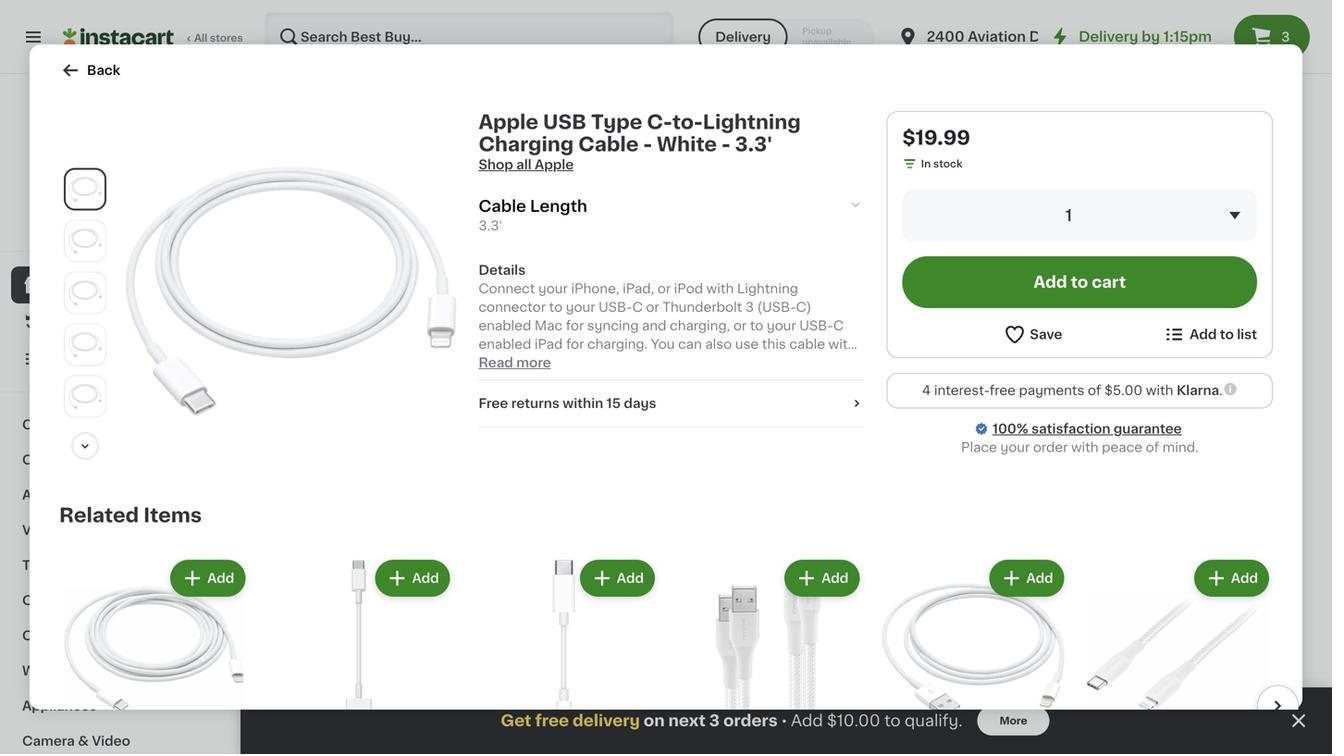 Task type: describe. For each thing, give the bounding box(es) containing it.
options inside the apple 3.3' white lightning usb data transfer cable 3.3', 2 total options
[[1197, 644, 1237, 654]]

type for apple usb type c-to- lightning charging cable - white - 3.3' 3.3', 2 total options
[[350, 588, 382, 601]]

& for computers
[[101, 418, 112, 431]]

apple 3.3' white lightning usb data transfer cable 3.3', 2 total options
[[1138, 588, 1264, 654]]

stock
[[934, 159, 963, 169]]

$ 94 99
[[281, 194, 331, 213]]

with right ipod
[[707, 282, 734, 295]]

0 vertical spatial buy
[[122, 184, 148, 197]]

insignia 8 ounce cleaning dusters
[[966, 218, 1078, 250]]

1 horizontal spatial 100%
[[993, 422, 1029, 435]]

cable length 3.3'
[[479, 198, 587, 232]]

3 inside the connect your iphone, ipad, or ipod with lightning connector to your usb-c or thunderbolt 3 (usb-c) enabled mac for syncing and charging, or to your usb-c enabled ipad for charging.  you can also use this cable with your apple 18w, 20w, 29w, 30w, 61w, 87w or 96w usbc power adapter to charge your ios device and even take advantage of the fast-charging feature on select iphone and ipad models. model number: mm0a3am/a
[[746, 301, 754, 314]]

c- for apple usb type c-to- lightning charging cable - white - 3.3' 3.3', 2 total options
[[385, 588, 402, 601]]

cable for apple 3.3' white lightning usb data transfer cable 3.3', 2 total options
[[1194, 625, 1232, 638]]

to inside apple white lightning to digital a/v adapter
[[966, 607, 979, 620]]

add to list
[[1190, 328, 1257, 341]]

- for apple usb type c-to- lightning charging cable - white - 3.3' 3.3', 2 total options
[[319, 625, 325, 638]]

ipad inside the apple second generation pencil for ipad pro
[[278, 255, 306, 268]]

this
[[762, 338, 786, 351]]

on inside the connect your iphone, ipad, or ipod with lightning connector to your usb-c or thunderbolt 3 (usb-c) enabled mac for syncing and charging, or to your usb-c enabled ipad for charging.  you can also use this cable with your apple 18w, 20w, 29w, 30w, 61w, 87w or 96w usbc power adapter to charge your ios device and even take advantage of the fast-charging feature on select iphone and ipad models. model number: mm0a3am/a
[[733, 393, 749, 406]]

place your order with peace of mind.
[[961, 441, 1199, 454]]

$134.99
[[339, 200, 390, 213]]

satisfaction inside button
[[78, 224, 140, 235]]

item carousel region containing cell phone accessories
[[278, 330, 1295, 693]]

apple inside the connect your iphone, ipad, or ipod with lightning connector to your usb-c or thunderbolt 3 (usb-c) enabled mac for syncing and charging, or to your usb-c enabled ipad for charging.  you can also use this cable with your apple 18w, 20w, 29w, 30w, 61w, 87w or 96w usbc power adapter to charge your ios device and even take advantage of the fast-charging feature on select iphone and ipad models. model number: mm0a3am/a
[[511, 356, 549, 369]]

power inside apple white 20w usb- c power adapter
[[463, 607, 504, 620]]

145
[[632, 564, 668, 583]]

items
[[143, 506, 202, 525]]

1 vertical spatial ipad
[[535, 338, 563, 351]]

iphone,
[[571, 282, 619, 295]]

service type group
[[699, 19, 875, 56]]

2 vertical spatial and
[[479, 412, 503, 425]]

product group containing 104
[[794, 397, 951, 619]]

cable inside the apple white 0.8 mm thunderbolt 3 usb-c cable
[[794, 255, 832, 268]]

type for apple usb type c-to-lightning charging cable - white - 3.3' shop all apple
[[591, 112, 642, 132]]

2 enabled from the top
[[479, 338, 531, 351]]

tv
[[22, 559, 40, 572]]

instacart logo image
[[63, 26, 174, 48]]

for inside the apple second generation pencil for ipad pro
[[397, 237, 415, 250]]

adapter inside the connect your iphone, ipad, or ipod with lightning connector to your usb-c or thunderbolt 3 (usb-c) enabled mac for syncing and charging, or to your usb-c enabled ipad for charging.  you can also use this cable with your apple 18w, 20w, 29w, 30w, 61w, 87w or 96w usbc power adapter to charge your ios device and even take advantage of the fast-charging feature on select iphone and ipad models. model number: mm0a3am/a
[[523, 375, 575, 388]]

1 vertical spatial 4
[[922, 384, 931, 397]]

usb- inside apple white 20w usb- c power adapter
[[565, 588, 599, 601]]

1 vertical spatial for
[[566, 319, 584, 332]]

1 field
[[903, 190, 1257, 242]]

99 for 94
[[317, 195, 331, 205]]

save
[[1030, 328, 1063, 341]]

$45.98 element
[[794, 192, 951, 216]]

wearables
[[22, 664, 93, 677]]

item carousel region containing add
[[33, 549, 1299, 754]]

apple for apple usb-c to usb adapter
[[1138, 218, 1176, 231]]

(usb-
[[757, 301, 796, 314]]

audio link
[[11, 477, 225, 513]]

connect your iphone, ipad, or ipod with lightning connector to your usb-c or thunderbolt 3 (usb-c) enabled mac for syncing and charging, or to your usb-c enabled ipad for charging.  you can also use this cable with your apple 18w, 20w, 29w, 30w, 61w, 87w or 96w usbc power adapter to charge your ios device and even take advantage of the fast-charging feature on select iphone and ipad models. model number: mm0a3am/a
[[479, 282, 856, 425]]

your left order at the right of the page
[[1001, 441, 1030, 454]]

all stores link
[[63, 11, 244, 63]]

$ for 94
[[281, 195, 288, 205]]

apple white lightning to digital a/v adapter
[[966, 588, 1110, 620]]

best buy logo image
[[77, 96, 159, 178]]

best buy
[[88, 184, 148, 197]]

c)
[[796, 301, 812, 314]]

get free delivery on next 3 orders • add $10.00 to qualify.
[[501, 713, 963, 729]]

2 horizontal spatial of
[[1146, 441, 1160, 454]]

$17.00 original price: $19.00 element
[[450, 562, 607, 586]]

apple for apple second generation pencil for ipad pro
[[278, 218, 316, 231]]

mm
[[901, 218, 926, 231]]

more
[[516, 356, 551, 369]]

space gray, 64gb, 4 total options
[[622, 273, 757, 298]]

or down details button
[[658, 282, 671, 295]]

3 inside apple 3rd generation airpods with lightning charging case - white airpods 3rd generation lightning case, 3 total options
[[706, 658, 713, 669]]

tv & home theatre link
[[11, 548, 225, 583]]

delivery by 1:15pm
[[1079, 30, 1212, 43]]

iphone
[[796, 393, 841, 406]]

1 horizontal spatial of
[[1088, 384, 1101, 397]]

1 horizontal spatial satisfaction
[[1032, 422, 1111, 435]]

0 horizontal spatial accessories
[[98, 629, 180, 642]]

$ for 104
[[798, 565, 804, 575]]

$ 145
[[625, 564, 668, 583]]

place
[[961, 441, 997, 454]]

camera & video link
[[11, 724, 225, 754]]

apple air tag 4
[[794, 588, 879, 617]]

2 enlarge cell phone chargers & cables apple usb type c-to-lightning charging cable - white - 3.3' unknown (opens in a new tab) image from the top
[[68, 380, 102, 413]]

office link
[[11, 583, 225, 618]]

laptop
[[483, 237, 529, 250]]

0 horizontal spatial buy
[[52, 316, 78, 328]]

even
[[777, 375, 808, 388]]

- for apple usb type c-to-lightning charging cable - white - 3.3' shop all apple
[[643, 135, 652, 154]]

usb inside apple usb type c-to- lightning charging cable - white - 3.3' 3.3', 2 total options
[[319, 588, 347, 601]]

delivery by 1:15pm link
[[1049, 26, 1212, 48]]

apple 3rd generation airpods with lightning charging case - white airpods 3rd generation lightning case, 3 total options
[[622, 588, 770, 683]]

ios
[[676, 375, 699, 388]]

1 enlarge cell phone chargers & cables apple usb type c-to-lightning charging cable - white - 3.3' unknown (opens in a new tab) image from the top
[[68, 276, 102, 310]]

options inside space gray, 64gb, 4 total options
[[622, 288, 662, 298]]

1 vertical spatial 3rd
[[665, 644, 683, 654]]

3.3', inside the apple 3.3' white lightning usb data transfer cable 3.3', 2 total options
[[1138, 644, 1159, 654]]

phone inside the item carousel region
[[323, 339, 388, 359]]

black
[[503, 218, 539, 231]]

within
[[563, 397, 604, 410]]

adapter inside apple usb-c to usb adapter
[[1138, 237, 1190, 250]]

0 vertical spatial and
[[642, 319, 667, 332]]

charger
[[532, 237, 585, 250]]

61w,
[[694, 356, 723, 369]]

2 vertical spatial ipad
[[506, 412, 535, 425]]

also
[[705, 338, 732, 351]]

100% satisfaction guarantee link
[[993, 420, 1182, 438]]

usb inside apple usb-c to usb adapter
[[1244, 218, 1271, 231]]

thunderbolt inside the connect your iphone, ipad, or ipod with lightning connector to your usb-c or thunderbolt 3 (usb-c) enabled mac for syncing and charging, or to your usb-c enabled ipad for charging.  you can also use this cable with your apple 18w, 20w, 29w, 30w, 61w, 87w or 96w usbc power adapter to charge your ios device and even take advantage of the fast-charging feature on select iphone and ipad models. model number: mm0a3am/a
[[663, 301, 742, 314]]

all
[[194, 33, 207, 43]]

enlarge cell phone chargers & cables apple usb type c-to-lightning charging cable - white - 3.3' hero (opens in a new tab) image
[[68, 173, 102, 206]]

white inside apple white lightning to digital a/v adapter
[[1007, 588, 1045, 601]]

to up 'use'
[[750, 319, 764, 332]]

apple
[[535, 158, 574, 171]]

1 enabled from the top
[[479, 319, 531, 332]]

pro
[[309, 255, 331, 268]]

details
[[479, 264, 526, 277]]

3.3' inside apple usb type c-to- lightning charging cable - white - 3.3' 3.3', 2 total options
[[378, 625, 402, 638]]

apple for apple white lightning to digital a/v adapter
[[966, 588, 1004, 601]]

0 vertical spatial 55
[[460, 194, 486, 213]]

portable
[[278, 717, 366, 736]]

c down ipad,
[[633, 301, 643, 314]]

space gray, 64gb, 4 total options button
[[622, 27, 779, 301]]

on inside "treatment tracker modal" dialog
[[644, 713, 665, 729]]

shop link
[[11, 266, 225, 303]]

read more
[[479, 356, 551, 369]]

your down (usb- in the right of the page
[[767, 319, 796, 332]]

product group containing 145
[[622, 397, 779, 686]]

$19.99 element for insignia 8 ounce cleaning dusters
[[966, 192, 1123, 216]]

product group containing apple 3.3' white lightning usb data transfer cable
[[1138, 397, 1295, 656]]

$175.98
[[691, 570, 741, 583]]

add to cart
[[1034, 274, 1126, 290]]

0 vertical spatial 3rd
[[663, 588, 685, 601]]

charging
[[622, 393, 679, 406]]

or down this
[[759, 356, 772, 369]]

lightning inside apple white lightning to digital a/v adapter
[[1048, 588, 1110, 601]]

apple for apple 3.3' white lightning usb data transfer cable 3.3', 2 total options
[[1138, 588, 1176, 601]]

cleaning
[[966, 237, 1024, 250]]

white inside apple usb type c-to-lightning charging cable - white - 3.3' shop all apple
[[657, 135, 717, 154]]

87w
[[727, 356, 755, 369]]

second
[[319, 218, 369, 231]]

1 vertical spatial audio
[[370, 717, 430, 736]]

adapter inside apple white lightning to digital a/v adapter
[[1054, 607, 1106, 620]]

charging for apple usb type c-to-lightning charging cable - white - 3.3' shop all apple
[[479, 135, 574, 154]]

0 horizontal spatial 98
[[488, 195, 502, 205]]

lightning inside apple usb type c-to- lightning charging cable - white - 3.3' 3.3', 2 total options
[[278, 607, 339, 620]]

apple for apple white 0.8 mm thunderbolt 3 usb-c cable
[[794, 218, 832, 231]]

4 for tag
[[794, 607, 801, 617]]

0 vertical spatial audio
[[22, 489, 61, 502]]

3.3', inside apple usb type c-to- lightning charging cable - white - 3.3' 3.3', 2 total options
[[278, 644, 299, 654]]

tv & home theatre
[[22, 559, 152, 572]]

& for tv
[[43, 559, 54, 572]]

mind.
[[1163, 441, 1199, 454]]

days
[[624, 397, 657, 410]]

cables & chargers
[[22, 453, 148, 466]]

total inside space gray, 64gb, 4 total options
[[733, 273, 757, 284]]

theatre
[[100, 559, 152, 572]]

thunderbolt inside the apple white 0.8 mm thunderbolt 3 usb-c cable
[[794, 237, 874, 250]]

more button
[[978, 706, 1050, 736]]

cell inside the item carousel region
[[278, 339, 318, 359]]

apple for apple usb type c-to- lightning charging cable - white - 3.3' 3.3', 2 total options
[[278, 588, 316, 601]]

pricing
[[90, 206, 127, 216]]

0 horizontal spatial cell phone accessories
[[22, 629, 180, 642]]

white inside apple usb type c-to- lightning charging cable - white - 3.3' 3.3', 2 total options
[[328, 625, 366, 638]]

100% inside button
[[47, 224, 75, 235]]

delivery
[[573, 713, 640, 729]]

to- for apple usb type c-to- lightning charging cable - white - 3.3' 3.3', 2 total options
[[402, 588, 421, 601]]

total inside the apple 3.3' white lightning usb data transfer cable 3.3', 2 total options
[[1171, 644, 1195, 654]]

white inside the apple white 0.8 mm thunderbolt 3 usb-c cable
[[835, 218, 873, 231]]

4 interest-free payments of $5.00 with klarna .
[[922, 384, 1223, 397]]

apple for apple air tag 4
[[794, 588, 832, 601]]

charging.
[[588, 338, 648, 351]]

3 button
[[1234, 15, 1310, 59]]

apple white 20w usb- c power adapter
[[450, 588, 599, 620]]

white inside the apple 3.3' white lightning usb data transfer cable 3.3', 2 total options
[[1207, 588, 1244, 601]]

charging for apple usb type c-to- lightning charging cable - white - 3.3' 3.3', 2 total options
[[342, 607, 401, 620]]

1 vertical spatial shop
[[52, 279, 86, 291]]

0 horizontal spatial cell
[[22, 629, 48, 642]]

$19.99 element for apple usb type c-to- lightning charging cable - white - 3.3'
[[278, 562, 435, 586]]

tablets
[[115, 418, 163, 431]]

white inside apple 3rd generation airpods with lightning charging case - white airpods 3rd generation lightning case, 3 total options
[[730, 625, 768, 638]]

video games
[[22, 524, 111, 537]]

can
[[678, 338, 702, 351]]

lists link
[[11, 341, 225, 378]]

2 inside the apple 3.3' white lightning usb data transfer cable 3.3', 2 total options
[[1162, 644, 1168, 654]]

stores
[[210, 33, 243, 43]]

gray,
[[657, 273, 686, 284]]

lightning inside the apple 3.3' white lightning usb data transfer cable 3.3', 2 total options
[[1138, 607, 1199, 620]]

accessories inside the item carousel region
[[393, 339, 519, 359]]

0.8
[[876, 218, 898, 231]]

cell phone chargers & cables apple usb type c-to-lightning charging cable - white - 3.3' hero image
[[126, 126, 456, 456]]

view pricing policy link
[[63, 204, 173, 218]]

options inside apple usb type c-to- lightning charging cable - white - 3.3' 3.3', 2 total options
[[337, 644, 377, 654]]

- for apple 3rd generation airpods with lightning charging case - white airpods 3rd generation lightning case, 3 total options
[[721, 625, 727, 638]]

$94.99 original price: $134.99 element
[[278, 192, 435, 216]]

all
[[516, 158, 532, 171]]



Task type: vqa. For each thing, say whether or not it's contained in the screenshot.
payments in the bottom right of the page
yes



Task type: locate. For each thing, give the bounding box(es) containing it.
& right cables
[[72, 453, 83, 466]]

0 vertical spatial satisfaction
[[78, 224, 140, 235]]

free right get
[[535, 713, 569, 729]]

orders
[[724, 713, 778, 729]]

delivery for delivery
[[715, 31, 771, 43]]

100%
[[47, 224, 75, 235], [993, 422, 1029, 435]]

1 3.3', from the left
[[278, 644, 299, 654]]

usb inside the apple 3.3' white lightning usb data transfer cable 3.3', 2 total options
[[1203, 607, 1230, 620]]

1 vertical spatial $19.99 element
[[278, 562, 435, 586]]

$ inside $ 94 99
[[281, 195, 288, 205]]

2 vertical spatial 4
[[794, 607, 801, 617]]

3.3' inside the apple 3.3' white lightning usb data transfer cable 3.3', 2 total options
[[1179, 588, 1203, 601]]

1 horizontal spatial 2
[[1162, 644, 1168, 654]]

0 vertical spatial charging
[[479, 135, 574, 154]]

0 vertical spatial 55 98
[[460, 194, 502, 213]]

1 horizontal spatial 99
[[842, 565, 857, 575]]

list
[[1237, 328, 1257, 341]]

case
[[684, 625, 718, 638]]

3 inside button
[[1282, 31, 1290, 43]]

100% satisfaction guarantee down view pricing policy link
[[47, 224, 196, 235]]

4 inside apple air tag 4
[[794, 607, 801, 617]]

charging inside apple 3rd generation airpods with lightning charging case - white airpods 3rd generation lightning case, 3 total options
[[622, 625, 681, 638]]

0 horizontal spatial phone
[[52, 629, 94, 642]]

usb- up syncing
[[599, 301, 633, 314]]

read more button
[[479, 353, 551, 372]]

to right $10.00
[[885, 713, 901, 729]]

1 horizontal spatial accessories
[[393, 339, 519, 359]]

related items
[[59, 506, 202, 525]]

charging for apple 3rd generation airpods with lightning charging case - white airpods 3rd generation lightning case, 3 total options
[[622, 625, 681, 638]]

buy up policy
[[122, 184, 148, 197]]

1 vertical spatial phone
[[52, 629, 94, 642]]

1 vertical spatial charging
[[342, 607, 401, 620]]

1 vertical spatial enlarge cell phone chargers & cables apple usb type c-to-lightning charging cable - white - 3.3' unknown (opens in a new tab) image
[[68, 380, 102, 413]]

& left tablets
[[101, 418, 112, 431]]

apple inside apple white lightning to digital a/v adapter
[[966, 588, 1004, 601]]

1 vertical spatial 98
[[1004, 565, 1018, 575]]

0 vertical spatial 99
[[317, 195, 331, 205]]

1 horizontal spatial guarantee
[[1114, 422, 1182, 435]]

aviation
[[968, 30, 1026, 43]]

1 vertical spatial cell phone accessories
[[22, 629, 180, 642]]

of up models.
[[550, 393, 564, 406]]

1 vertical spatial 55
[[976, 564, 1002, 583]]

to left cart
[[1071, 274, 1088, 290]]

data
[[1234, 607, 1264, 620]]

$ for 145
[[625, 565, 632, 575]]

usb- up cable
[[800, 319, 834, 332]]

adapter right a/v at the right bottom
[[1054, 607, 1106, 620]]

on up mm0a3am/a
[[733, 393, 749, 406]]

0 horizontal spatial satisfaction
[[78, 224, 140, 235]]

lightning inside apple usb type c-to-lightning charging cable - white - 3.3' shop all apple
[[703, 112, 801, 132]]

with right $5.00
[[1146, 384, 1174, 397]]

add button
[[358, 32, 429, 66], [530, 32, 601, 66], [702, 32, 774, 66], [874, 32, 946, 66], [1046, 32, 1118, 66], [1218, 32, 1290, 66], [530, 403, 601, 436], [702, 403, 774, 436], [1046, 403, 1118, 436], [172, 562, 244, 595], [377, 562, 448, 595], [582, 562, 653, 595], [787, 562, 858, 595], [991, 562, 1063, 595], [1196, 562, 1268, 595]]

lightning inside the connect your iphone, ipad, or ipod with lightning connector to your usb-c or thunderbolt 3 (usb-c) enabled mac for syncing and charging, or to your usb-c enabled ipad for charging.  you can also use this cable with your apple 18w, 20w, 29w, 30w, 61w, 87w or 96w usbc power adapter to charge your ios device and even take advantage of the fast-charging feature on select iphone and ipad models. model number: mm0a3am/a
[[737, 282, 798, 295]]

with up usbc
[[829, 338, 856, 351]]

mm0a3am/a
[[696, 412, 783, 425]]

length
[[530, 198, 587, 214]]

ipod
[[674, 282, 703, 295]]

delivery inside button
[[715, 31, 771, 43]]

to- inside apple usb type c-to-lightning charging cable - white - 3.3' shop all apple
[[673, 112, 703, 132]]

55 98 up digital
[[976, 564, 1018, 583]]

insignia inside insignia 8 ounce cleaning dusters
[[966, 218, 1016, 231]]

18w,
[[553, 356, 583, 369]]

& for cables
[[72, 453, 83, 466]]

dusters
[[1027, 237, 1078, 250]]

enabled up read
[[479, 338, 531, 351]]

1:15pm
[[1164, 30, 1212, 43]]

best
[[88, 184, 119, 197]]

20w
[[532, 588, 562, 601]]

55 up digital
[[976, 564, 1002, 583]]

1 horizontal spatial 4
[[794, 607, 801, 617]]

buy it again
[[52, 316, 130, 328]]

add to list button
[[1163, 323, 1257, 346]]

video up tv
[[22, 524, 61, 537]]

generation inside the apple second generation pencil for ipad pro
[[278, 237, 350, 250]]

apple inside apple usb type c-to-lightning charging cable - white - 3.3' shop all apple
[[479, 112, 539, 132]]

1 horizontal spatial 3.3',
[[1138, 644, 1159, 654]]

1 horizontal spatial type
[[591, 112, 642, 132]]

100% up place
[[993, 422, 1029, 435]]

and down 'free' on the left of the page
[[479, 412, 503, 425]]

cell phone accessories
[[278, 339, 519, 359], [22, 629, 180, 642]]

1 vertical spatial guarantee
[[1114, 422, 1182, 435]]

cable for apple usb type c-to- lightning charging cable - white - 3.3' 3.3', 2 total options
[[278, 625, 316, 638]]

1 horizontal spatial 55 98
[[976, 564, 1018, 583]]

1 horizontal spatial 100% satisfaction guarantee
[[993, 422, 1182, 435]]

item carousel region
[[278, 330, 1295, 693], [33, 549, 1299, 754]]

enlarge cell phone chargers & cables apple usb type c-to-lightning charging cable - white - 3.3' unknown (opens in a new tab) image
[[68, 224, 102, 258], [68, 380, 102, 413]]

1 horizontal spatial thunderbolt
[[794, 237, 874, 250]]

lightning
[[703, 112, 801, 132], [737, 282, 798, 295], [1048, 588, 1110, 601], [278, 607, 339, 620], [708, 607, 770, 620], [1138, 607, 1199, 620], [622, 658, 672, 669]]

the
[[567, 393, 589, 406]]

& for camera
[[78, 735, 89, 748]]

qualify.
[[905, 713, 963, 729]]

•
[[782, 713, 787, 728]]

cable for apple usb type c-to-lightning charging cable - white - 3.3' shop all apple
[[578, 135, 639, 154]]

apple for apple usb type c-to-lightning charging cable - white - 3.3' shop all apple
[[479, 112, 539, 132]]

0 vertical spatial free
[[990, 384, 1016, 397]]

device
[[703, 375, 746, 388]]

0 vertical spatial 100% satisfaction guarantee
[[47, 224, 196, 235]]

cell down pro
[[278, 339, 318, 359]]

guarantee inside 100% satisfaction guarantee link
[[1114, 422, 1182, 435]]

3
[[1282, 31, 1290, 43], [877, 237, 885, 250], [746, 301, 754, 314], [706, 658, 713, 669], [709, 713, 720, 729]]

in stock
[[921, 159, 963, 169]]

white
[[657, 135, 717, 154], [835, 218, 873, 231], [491, 588, 529, 601], [1007, 588, 1045, 601], [1207, 588, 1244, 601], [328, 625, 366, 638], [730, 625, 768, 638]]

1 horizontal spatial 98
[[1004, 565, 1018, 575]]

adapter down more in the left top of the page
[[523, 375, 575, 388]]

1 vertical spatial satisfaction
[[1032, 422, 1111, 435]]

0 vertical spatial accessories
[[393, 339, 519, 359]]

apple inside the apple 3.3' white lightning usb data transfer cable 3.3', 2 total options
[[1138, 588, 1176, 601]]

0 vertical spatial enlarge cell phone chargers & cables apple usb type c-to-lightning charging cable - white - 3.3' unknown (opens in a new tab) image
[[68, 276, 102, 310]]

total
[[733, 273, 757, 284], [310, 644, 334, 654], [1171, 644, 1195, 654], [716, 658, 740, 669]]

apple inside apple 3rd generation airpods with lightning charging case - white airpods 3rd generation lightning case, 3 total options
[[622, 588, 660, 601]]

tag
[[856, 588, 879, 601]]

and up select
[[749, 375, 774, 388]]

power inside the connect your iphone, ipad, or ipod with lightning connector to your usb-c or thunderbolt 3 (usb-c) enabled mac for syncing and charging, or to your usb-c enabled ipad for charging.  you can also use this cable with your apple 18w, 20w, 29w, 30w, 61w, 87w or 96w usbc power adapter to charge your ios device and even take advantage of the fast-charging feature on select iphone and ipad models. model number: mm0a3am/a
[[479, 375, 519, 388]]

options down space
[[622, 288, 662, 298]]

c- inside apple usb type c-to- lightning charging cable - white - 3.3' 3.3', 2 total options
[[385, 588, 402, 601]]

1 horizontal spatial $19.99 element
[[966, 192, 1123, 216]]

apple for apple 3rd generation airpods with lightning charging case - white airpods 3rd generation lightning case, 3 total options
[[622, 588, 660, 601]]

cart
[[1092, 274, 1126, 290]]

enlarge cell phone chargers & cables apple usb type c-to-lightning charging cable - white - 3.3' unknown (opens in a new tab) image down view
[[68, 224, 102, 258]]

on left next
[[644, 713, 665, 729]]

apple for apple white 20w usb- c power adapter
[[450, 588, 488, 601]]

1 vertical spatial c-
[[385, 588, 402, 601]]

$ inside $ 104 99
[[798, 565, 804, 575]]

enabled down connector
[[479, 319, 531, 332]]

air
[[835, 588, 853, 601]]

for up 18w,
[[566, 338, 584, 351]]

2 up portable
[[301, 644, 308, 654]]

power down the "$17.00 original price: $19.00" element
[[463, 607, 504, 620]]

by
[[1142, 30, 1160, 43]]

to up the
[[578, 375, 592, 388]]

1 vertical spatial 55 98
[[976, 564, 1018, 583]]

1 vertical spatial to-
[[402, 588, 421, 601]]

generation inside apple 3rd generation airpods with lightning charging case - white airpods 3rd generation lightning case, 3 total options
[[688, 588, 761, 601]]

airpods
[[622, 607, 672, 620]]

of left mind.
[[1146, 441, 1160, 454]]

audio down cables
[[22, 489, 61, 502]]

add inside "treatment tracker modal" dialog
[[791, 713, 823, 729]]

generation for lightning
[[688, 588, 761, 601]]

of inside the connect your iphone, ipad, or ipod with lightning connector to your usb-c or thunderbolt 3 (usb-c) enabled mac for syncing and charging, or to your usb-c enabled ipad for charging.  you can also use this cable with your apple 18w, 20w, 29w, 30w, 61w, 87w or 96w usbc power adapter to charge your ios device and even take advantage of the fast-charging feature on select iphone and ipad models. model number: mm0a3am/a
[[550, 393, 564, 406]]

1 vertical spatial and
[[749, 375, 774, 388]]

3.3' inside apple usb type c-to-lightning charging cable - white - 3.3' shop all apple
[[735, 135, 773, 154]]

insignia
[[450, 218, 500, 231], [966, 218, 1016, 231]]

1 horizontal spatial cell
[[278, 339, 318, 359]]

to up mac in the left of the page
[[549, 301, 563, 314]]

3rd
[[663, 588, 685, 601], [665, 644, 683, 654]]

0 horizontal spatial 2
[[301, 644, 308, 654]]

generation for ipad
[[278, 237, 350, 250]]

1 horizontal spatial charging
[[479, 135, 574, 154]]

to- inside apple usb type c-to- lightning charging cable - white - 3.3' 3.3', 2 total options
[[402, 588, 421, 601]]

1 vertical spatial 100%
[[993, 422, 1029, 435]]

of left $5.00
[[1088, 384, 1101, 397]]

0 vertical spatial 4
[[724, 273, 731, 284]]

apple usb-c to usb adapter button
[[1138, 27, 1295, 253]]

apple inside the apple second generation pencil for ipad pro
[[278, 218, 316, 231]]

1 insignia from the left
[[450, 218, 500, 231]]

4 down $ 104 99
[[794, 607, 801, 617]]

0 horizontal spatial type
[[350, 588, 382, 601]]

2 horizontal spatial charging
[[622, 625, 681, 638]]

in
[[921, 159, 931, 169]]

enlarge cell phone chargers & cables apple usb type c-to-lightning charging cable - white - 3.3' unknown (opens in a new tab) image up computers & tablets
[[68, 380, 102, 413]]

100% satisfaction guarantee button
[[29, 218, 207, 237]]

next
[[669, 713, 706, 729]]

55 98 inside $55.98 original price: $65.98 element
[[460, 194, 502, 213]]

back
[[87, 64, 120, 77]]

1 horizontal spatial insignia
[[966, 218, 1016, 231]]

1 vertical spatial enlarge cell phone chargers & cables apple usb type c-to-lightning charging cable - white - 3.3' unknown (opens in a new tab) image
[[68, 328, 102, 361]]

usb inside apple usb type c-to-lightning charging cable - white - 3.3' shop all apple
[[543, 112, 587, 132]]

2 2 from the left
[[1162, 644, 1168, 654]]

your up charging on the bottom
[[643, 375, 673, 388]]

adapter down 20w
[[507, 607, 559, 620]]

cable
[[578, 135, 639, 154], [479, 198, 526, 214], [794, 255, 832, 268], [278, 625, 316, 638], [1194, 625, 1232, 638]]

1 horizontal spatial phone
[[323, 339, 388, 359]]

$19.99 element
[[966, 192, 1123, 216], [278, 562, 435, 586]]

usbc
[[809, 356, 847, 369]]

2 3.3', from the left
[[1138, 644, 1159, 654]]

with down 100% satisfaction guarantee link
[[1071, 441, 1099, 454]]

0 vertical spatial thunderbolt
[[794, 237, 874, 250]]

- inside apple 3rd generation airpods with lightning charging case - white airpods 3rd generation lightning case, 3 total options
[[721, 625, 727, 638]]

free inside "treatment tracker modal" dialog
[[535, 713, 569, 729]]

to inside "treatment tracker modal" dialog
[[885, 713, 901, 729]]

to inside apple usb-c to usb adapter
[[1227, 218, 1240, 231]]

2 vertical spatial for
[[566, 338, 584, 351]]

white inside apple white 20w usb- c power adapter
[[491, 588, 529, 601]]

0 horizontal spatial insignia
[[450, 218, 500, 231]]

cell down office
[[22, 629, 48, 642]]

options inside apple 3rd generation airpods with lightning charging case - white airpods 3rd generation lightning case, 3 total options
[[622, 673, 662, 683]]

product group
[[278, 27, 435, 271], [450, 27, 607, 253], [622, 27, 779, 301], [794, 27, 951, 271], [966, 27, 1123, 253], [1138, 27, 1295, 253], [450, 397, 607, 623], [622, 397, 779, 686], [794, 397, 951, 619], [966, 397, 1123, 638], [1138, 397, 1295, 656], [59, 556, 249, 754], [264, 556, 454, 754], [469, 556, 659, 754], [674, 556, 864, 754], [878, 556, 1068, 754], [1083, 556, 1273, 754]]

treatment tracker modal dialog
[[241, 687, 1332, 754]]

3rd up the case,
[[665, 644, 683, 654]]

$145.98 original price: $175.98 element
[[622, 562, 779, 586]]

2 horizontal spatial and
[[749, 375, 774, 388]]

c down the "$17.00 original price: $19.00" element
[[450, 607, 460, 620]]

best buy link
[[77, 96, 159, 200]]

98 inside the item carousel region
[[1004, 565, 1018, 575]]

accessories up 'free' on the left of the page
[[393, 339, 519, 359]]

0 horizontal spatial shop
[[52, 279, 86, 291]]

c inside apple usb-c to usb adapter
[[1213, 218, 1224, 231]]

get
[[501, 713, 532, 729]]

100% down view
[[47, 224, 75, 235]]

apple inside apple air tag 4
[[794, 588, 832, 601]]

type inside apple usb type c-to-lightning charging cable - white - 3.3' shop all apple
[[591, 112, 642, 132]]

0 vertical spatial ipad
[[278, 255, 306, 268]]

apple inside apple white 20w usb- c power adapter
[[450, 588, 488, 601]]

2 vertical spatial charging
[[622, 625, 681, 638]]

0 horizontal spatial and
[[479, 412, 503, 425]]

to left digital
[[966, 607, 979, 620]]

usb- inside apple usb-c to usb adapter
[[1179, 218, 1213, 231]]

0 vertical spatial power
[[479, 375, 519, 388]]

buy it again link
[[11, 303, 225, 341]]

3.3', down transfer on the bottom
[[1138, 644, 1159, 654]]

insignia up 65w
[[450, 218, 500, 231]]

0 vertical spatial video
[[22, 524, 61, 537]]

ounce
[[1032, 218, 1075, 231]]

c inside the apple white 0.8 mm thunderbolt 3 usb-c cable
[[922, 237, 933, 250]]

$55.98 original price: $65.98 element
[[450, 192, 607, 216]]

apple usb type c-to- lightning charging cable - white - 3.3' 3.3', 2 total options
[[278, 588, 421, 654]]

99 inside $ 104 99
[[842, 565, 857, 575]]

0 horizontal spatial 4
[[724, 273, 731, 284]]

cable inside cable length 3.3'
[[479, 198, 526, 214]]

wearables link
[[11, 653, 225, 688]]

for right pencil
[[397, 237, 415, 250]]

usb- down the $19.00 element
[[1179, 218, 1213, 231]]

select
[[752, 393, 793, 406]]

c inside apple white 20w usb- c power adapter
[[450, 607, 460, 620]]

1 horizontal spatial shop
[[479, 158, 513, 171]]

3.3',
[[278, 644, 299, 654], [1138, 644, 1159, 654]]

total inside apple usb type c-to- lightning charging cable - white - 3.3' 3.3', 2 total options
[[310, 644, 334, 654]]

free returns within 15 days
[[479, 397, 657, 410]]

transfer
[[1138, 625, 1191, 638]]

portable audio
[[278, 717, 430, 736]]

0 horizontal spatial $19.99 element
[[278, 562, 435, 586]]

3.3', up portable
[[278, 644, 299, 654]]

0 vertical spatial for
[[397, 237, 415, 250]]

your down iphone,
[[566, 301, 595, 314]]

1 horizontal spatial on
[[733, 393, 749, 406]]

0 vertical spatial $19.99 element
[[966, 192, 1123, 216]]

c up usbc
[[834, 319, 844, 332]]

0 vertical spatial to-
[[673, 112, 703, 132]]

video down appliances link
[[92, 735, 130, 748]]

details button
[[479, 261, 865, 279]]

3 inside the apple white 0.8 mm thunderbolt 3 usb-c cable
[[877, 237, 885, 250]]

c down the $19.00 element
[[1213, 218, 1224, 231]]

99 right 94
[[317, 195, 331, 205]]

enlarge cell phone chargers & cables apple usb type c-to-lightning charging cable - white - 3.3' unknown (opens in a new tab) image
[[68, 276, 102, 310], [68, 328, 102, 361]]

to- for apple usb type c-to-lightning charging cable - white - 3.3' shop all apple
[[673, 112, 703, 132]]

guarantee up "peace"
[[1114, 422, 1182, 435]]

55 inside the item carousel region
[[976, 564, 1002, 583]]

3 inside "treatment tracker modal" dialog
[[709, 713, 720, 729]]

add to cart button
[[903, 256, 1257, 308]]

generation down $175.98
[[688, 588, 761, 601]]

98 left the $65.98
[[488, 195, 502, 205]]

ipad down mac in the left of the page
[[535, 338, 563, 351]]

2 enlarge cell phone chargers & cables apple usb type c-to-lightning charging cable - white - 3.3' unknown (opens in a new tab) image from the top
[[68, 328, 102, 361]]

1 vertical spatial type
[[350, 588, 382, 601]]

apple inside apple usb type c-to- lightning charging cable - white - 3.3' 3.3', 2 total options
[[278, 588, 316, 601]]

1 horizontal spatial video
[[92, 735, 130, 748]]

0 horizontal spatial video
[[22, 524, 61, 537]]

cable inside apple usb type c-to-lightning charging cable - white - 3.3' shop all apple
[[578, 135, 639, 154]]

free left payments
[[990, 384, 1016, 397]]

ipad,
[[623, 282, 654, 295]]

1 vertical spatial video
[[92, 735, 130, 748]]

0 vertical spatial enlarge cell phone chargers & cables apple usb type c-to-lightning charging cable - white - 3.3' unknown (opens in a new tab) image
[[68, 224, 102, 258]]

or
[[658, 282, 671, 295], [646, 301, 659, 314], [734, 319, 747, 332], [759, 356, 772, 369]]

thunderbolt down $45.98 element
[[794, 237, 874, 250]]

100% satisfaction guarantee inside 100% satisfaction guarantee button
[[47, 224, 196, 235]]

99 inside $ 94 99
[[317, 195, 331, 205]]

ipad left pro
[[278, 255, 306, 268]]

usb- inside the apple white 0.8 mm thunderbolt 3 usb-c cable
[[889, 237, 922, 250]]

cell phone accessories inside the item carousel region
[[278, 339, 519, 359]]

0 vertical spatial 98
[[488, 195, 502, 205]]

your left more in the left top of the page
[[479, 356, 508, 369]]

55 98 inside the item carousel region
[[976, 564, 1018, 583]]

satisfaction up place your order with peace of mind. at the bottom of the page
[[1032, 422, 1111, 435]]

55 up 65w
[[460, 194, 486, 213]]

0 horizontal spatial to-
[[402, 588, 421, 601]]

satisfaction down pricing
[[78, 224, 140, 235]]

1 horizontal spatial free
[[990, 384, 1016, 397]]

c- for apple usb type c-to-lightning charging cable - white - 3.3' shop all apple
[[647, 112, 673, 132]]

$19.00 element
[[1138, 192, 1295, 216]]

total up portable
[[310, 644, 334, 654]]

2 down transfer on the bottom
[[1162, 644, 1168, 654]]

video
[[22, 524, 61, 537], [92, 735, 130, 748]]

0 vertical spatial shop
[[479, 158, 513, 171]]

1 vertical spatial accessories
[[98, 629, 180, 642]]

1
[[1066, 208, 1072, 223]]

interest-
[[934, 384, 990, 397]]

1 horizontal spatial audio
[[370, 717, 430, 736]]

4 right 64gb,
[[724, 273, 731, 284]]

1 2 from the left
[[301, 644, 308, 654]]

insignia for cleaning
[[966, 218, 1016, 231]]

for right mac in the left of the page
[[566, 319, 584, 332]]

1 horizontal spatial c-
[[647, 112, 673, 132]]

universal
[[542, 218, 602, 231]]

cables & chargers link
[[11, 442, 225, 477]]

of
[[1088, 384, 1101, 397], [550, 393, 564, 406], [1146, 441, 1160, 454]]

it
[[81, 316, 90, 328]]

apple inside apple usb-c to usb adapter
[[1138, 218, 1176, 231]]

use
[[735, 338, 759, 351]]

0 vertical spatial enabled
[[479, 319, 531, 332]]

adapter inside apple white 20w usb- c power adapter
[[507, 607, 559, 620]]

charging,
[[670, 319, 730, 332]]

guarantee down policy
[[142, 224, 196, 235]]

99 for 104
[[842, 565, 857, 575]]

1 horizontal spatial and
[[642, 319, 667, 332]]

55 98 up 65w
[[460, 194, 502, 213]]

adapter down the $19.00 element
[[1138, 237, 1190, 250]]

options down airpods
[[622, 673, 662, 683]]

1 vertical spatial thunderbolt
[[663, 301, 742, 314]]

delivery for delivery by 1:15pm
[[1079, 30, 1139, 43]]

4 for 64gb,
[[724, 273, 731, 284]]

94
[[288, 194, 315, 213]]

your up mac in the left of the page
[[538, 282, 568, 295]]

3rd up with
[[663, 588, 685, 601]]

product group containing 94
[[278, 27, 435, 271]]

$5.00
[[1105, 384, 1143, 397]]

0 horizontal spatial audio
[[22, 489, 61, 502]]

options
[[622, 288, 662, 298], [337, 644, 377, 654], [1197, 644, 1237, 654], [622, 673, 662, 683]]

4 left interest- in the bottom right of the page
[[922, 384, 931, 397]]

cable inside apple usb type c-to- lightning charging cable - white - 3.3' 3.3', 2 total options
[[278, 625, 316, 638]]

ipad down advantage
[[506, 412, 535, 425]]

connect
[[479, 282, 535, 295]]

thunderbolt up the "charging,"
[[663, 301, 742, 314]]

100% satisfaction guarantee up place your order with peace of mind. at the bottom of the page
[[993, 422, 1182, 435]]

0 horizontal spatial 99
[[317, 195, 331, 205]]

1 horizontal spatial generation
[[688, 588, 761, 601]]

and up you
[[642, 319, 667, 332]]

total inside apple 3rd generation airpods with lightning charging case - white airpods 3rd generation lightning case, 3 total options
[[716, 658, 740, 669]]

104
[[804, 564, 841, 583]]

guarantee inside 100% satisfaction guarantee button
[[142, 224, 196, 235]]

audio right portable
[[370, 717, 430, 736]]

0 vertical spatial cell phone accessories
[[278, 339, 519, 359]]

to left list
[[1220, 328, 1234, 341]]

3.3' inside cable length 3.3'
[[479, 219, 503, 232]]

connector
[[479, 301, 546, 314]]

0 vertical spatial on
[[733, 393, 749, 406]]

8
[[1020, 218, 1028, 231]]

ipad
[[278, 255, 306, 268], [535, 338, 563, 351], [506, 412, 535, 425]]

total down transfer on the bottom
[[1171, 644, 1195, 654]]

insignia for 65w
[[450, 218, 500, 231]]

generation up pro
[[278, 237, 350, 250]]

or down ipad,
[[646, 301, 659, 314]]

1 enlarge cell phone chargers & cables apple usb type c-to-lightning charging cable - white - 3.3' unknown (opens in a new tab) image from the top
[[68, 224, 102, 258]]

1 horizontal spatial cell phone accessories
[[278, 339, 519, 359]]

policy
[[130, 206, 162, 216]]

4 inside space gray, 64gb, 4 total options
[[724, 273, 731, 284]]

or up 'use'
[[734, 319, 747, 332]]

1 horizontal spatial delivery
[[1079, 30, 1139, 43]]

charging
[[479, 135, 574, 154], [342, 607, 401, 620], [622, 625, 681, 638]]

charging inside apple usb type c-to-lightning charging cable - white - 3.3' shop all apple
[[479, 135, 574, 154]]

insignia inside insignia black universal 65w laptop charger
[[450, 218, 500, 231]]

a/v
[[1028, 607, 1051, 620]]

1 vertical spatial 99
[[842, 565, 857, 575]]

0 horizontal spatial free
[[535, 713, 569, 729]]

insignia up 'cleaning'
[[966, 218, 1016, 231]]

0 vertical spatial 100%
[[47, 224, 75, 235]]

delivery
[[1079, 30, 1139, 43], [715, 31, 771, 43]]

-
[[643, 135, 652, 154], [722, 135, 731, 154], [319, 625, 325, 638], [369, 625, 375, 638], [721, 625, 727, 638]]

0 vertical spatial c-
[[647, 112, 673, 132]]

c down mm
[[922, 237, 933, 250]]

returns
[[511, 397, 560, 410]]

view
[[63, 206, 88, 216]]

2 inside apple usb type c-to- lightning charging cable - white - 3.3' 3.3', 2 total options
[[301, 644, 308, 654]]

None search field
[[265, 11, 675, 63]]

power down read
[[479, 375, 519, 388]]

to-
[[673, 112, 703, 132], [402, 588, 421, 601]]

2 insignia from the left
[[966, 218, 1016, 231]]

delivery button
[[699, 19, 788, 56]]

accessories up "wearables" link
[[98, 629, 180, 642]]

shop inside apple usb type c-to-lightning charging cable - white - 3.3' shop all apple
[[479, 158, 513, 171]]

total right 64gb,
[[733, 273, 757, 284]]

appliances
[[22, 700, 97, 712]]

1 vertical spatial cell
[[22, 629, 48, 642]]



